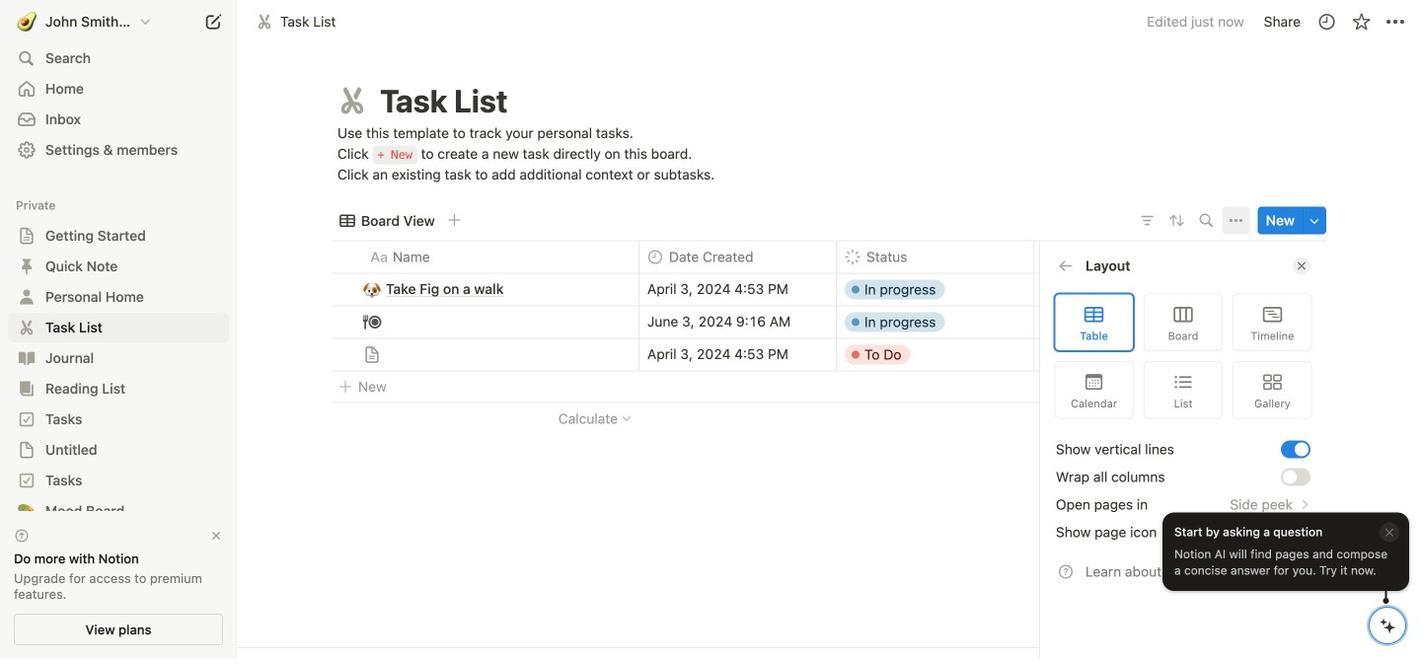 Task type: locate. For each thing, give the bounding box(es) containing it.
change page icon image
[[335, 83, 370, 118]]

open image
[[21, 261, 33, 272], [21, 291, 33, 303], [21, 475, 33, 487], [21, 505, 33, 517]]

🥑 image
[[17, 9, 37, 35]]

tab list
[[332, 201, 1134, 240]]

back image
[[1058, 258, 1074, 274]]

filter image
[[1140, 213, 1156, 228]]

🐶 image
[[363, 278, 381, 301]]

close tooltip image
[[1384, 526, 1396, 539]]

1 open image from the top
[[21, 230, 33, 242]]

tab
[[332, 207, 443, 234]]

5 open image from the top
[[21, 414, 33, 425]]

🎨 image
[[18, 500, 36, 523]]

4 open image from the top
[[21, 383, 33, 395]]

open image
[[21, 230, 33, 242], [21, 322, 33, 334], [21, 352, 33, 364], [21, 383, 33, 395], [21, 414, 33, 425], [21, 444, 33, 456]]



Task type: vqa. For each thing, say whether or not it's contained in the screenshot.
middle Open image
yes



Task type: describe. For each thing, give the bounding box(es) containing it.
add view image
[[448, 213, 462, 227]]

2 open image from the top
[[21, 291, 33, 303]]

3 open image from the top
[[21, 352, 33, 364]]

🎨 change page icon image
[[17, 500, 37, 523]]

3 open image from the top
[[21, 475, 33, 487]]

1 open image from the top
[[21, 261, 33, 272]]

search image
[[1200, 214, 1214, 227]]

6 open image from the top
[[21, 444, 33, 456]]

4 open image from the top
[[21, 505, 33, 517]]

dismiss image
[[209, 529, 223, 543]]

sort image
[[1167, 210, 1188, 231]]

updates image
[[1317, 12, 1337, 32]]

favorite image
[[1352, 12, 1372, 32]]

new page image
[[201, 10, 225, 34]]

2 open image from the top
[[21, 322, 33, 334]]



